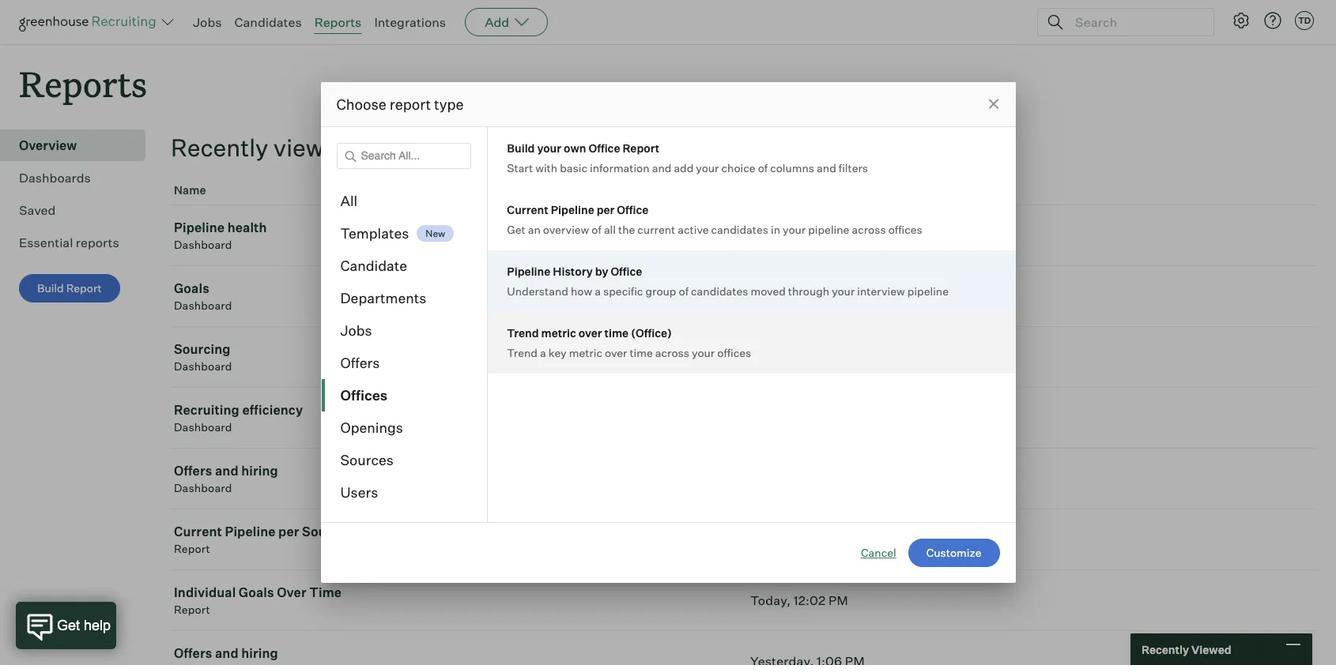 Task type: vqa. For each thing, say whether or not it's contained in the screenshot.


Task type: locate. For each thing, give the bounding box(es) containing it.
add
[[674, 161, 694, 175]]

over down how
[[579, 327, 602, 340]]

jobs down departments
[[340, 322, 372, 339]]

0 vertical spatial a
[[595, 285, 601, 298]]

1 vertical spatial of
[[592, 223, 602, 236]]

candidates
[[711, 223, 769, 236], [691, 285, 748, 298]]

sources
[[340, 452, 394, 469]]

offers down the individual
[[174, 646, 212, 662]]

overview
[[543, 223, 589, 236]]

0 vertical spatial goals
[[174, 281, 209, 297]]

reports
[[314, 14, 362, 30], [19, 60, 147, 107]]

0 vertical spatial office
[[589, 142, 620, 155]]

choose
[[336, 96, 387, 113]]

your inside pipeline history by office understand how a specific group of candidates moved through your interview pipeline
[[832, 285, 855, 298]]

information
[[590, 161, 650, 175]]

per inside current pipeline per office get an overview of all the current active candidates in your pipeline across offices
[[597, 203, 615, 217]]

build down essential
[[37, 282, 64, 295]]

choose report type
[[336, 96, 464, 113]]

recently up the name
[[171, 133, 268, 162]]

1 vertical spatial hiring
[[241, 646, 278, 662]]

0 vertical spatial offices
[[889, 223, 923, 236]]

essential reports
[[19, 235, 119, 251]]

report inside current pipeline per source report
[[174, 543, 210, 556]]

goals inside the goals dashboard
[[174, 281, 209, 297]]

4 dashboard from the top
[[174, 421, 232, 434]]

office up information
[[589, 142, 620, 155]]

0 vertical spatial hiring
[[241, 464, 278, 479]]

current
[[507, 203, 549, 217], [174, 524, 222, 540]]

start
[[507, 161, 533, 175]]

report for individual goals over time
[[174, 604, 210, 617]]

a inside pipeline history by office understand how a specific group of candidates moved through your interview pipeline
[[595, 285, 601, 298]]

report down the individual
[[174, 604, 210, 617]]

dashboard down recruiting
[[174, 421, 232, 434]]

pipeline right interview
[[908, 285, 949, 298]]

choose report type dialog
[[321, 82, 1016, 584]]

pipeline right in
[[808, 223, 850, 236]]

0 vertical spatial candidates
[[711, 223, 769, 236]]

and down recruiting efficiency dashboard
[[215, 464, 239, 479]]

build report button
[[19, 275, 120, 303]]

0 vertical spatial trend
[[507, 327, 539, 340]]

1 vertical spatial offices
[[717, 346, 752, 360]]

recruiting efficiency dashboard
[[174, 403, 303, 434]]

cancel
[[861, 546, 897, 560]]

1 horizontal spatial per
[[597, 203, 615, 217]]

1 horizontal spatial current
[[507, 203, 549, 217]]

pipeline up overview
[[551, 203, 594, 217]]

0 vertical spatial offers
[[340, 354, 380, 372]]

1 vertical spatial office
[[617, 203, 649, 217]]

1 vertical spatial goals
[[239, 585, 274, 601]]

1 horizontal spatial jobs
[[340, 322, 372, 339]]

add
[[485, 14, 509, 30]]

across up interview
[[852, 223, 886, 236]]

1 vertical spatial across
[[655, 346, 690, 360]]

today,
[[750, 228, 791, 244], [750, 289, 791, 305], [750, 350, 791, 366], [750, 593, 791, 609]]

today, left 12:58 at the right bottom of the page
[[750, 350, 791, 366]]

today, left 12:59 on the top of the page
[[750, 289, 791, 305]]

0 vertical spatial recently
[[171, 133, 268, 162]]

2 today, from the top
[[750, 289, 791, 305]]

build inside build your own office report start with basic information and add your choice of columns and filters
[[507, 142, 535, 155]]

report inside build your own office report start with basic information and add your choice of columns and filters
[[623, 142, 660, 155]]

jobs inside choose report type dialog
[[340, 322, 372, 339]]

dashboard down health
[[174, 238, 232, 252]]

time left '(office)'
[[605, 327, 629, 340]]

offices inside current pipeline per office get an overview of all the current active candidates in your pipeline across offices
[[889, 223, 923, 236]]

your right 12:59 on the top of the page
[[832, 285, 855, 298]]

pm right 1:43
[[821, 228, 841, 244]]

1 horizontal spatial across
[[852, 223, 886, 236]]

report
[[623, 142, 660, 155], [66, 282, 102, 295], [174, 543, 210, 556], [174, 604, 210, 617]]

1 vertical spatial pipeline
[[908, 285, 949, 298]]

per up 'all'
[[597, 203, 615, 217]]

key
[[549, 346, 567, 360]]

jobs left candidates link
[[193, 14, 222, 30]]

pipeline
[[808, 223, 850, 236], [908, 285, 949, 298]]

0 horizontal spatial per
[[278, 524, 299, 540]]

pipeline down offers and hiring dashboard
[[225, 524, 276, 540]]

office inside current pipeline per office get an overview of all the current active candidates in your pipeline across offices
[[617, 203, 649, 217]]

goals left over
[[239, 585, 274, 601]]

pipeline down the name
[[174, 220, 225, 236]]

1 horizontal spatial build
[[507, 142, 535, 155]]

0 vertical spatial across
[[852, 223, 886, 236]]

over
[[277, 585, 307, 601]]

1 today, from the top
[[750, 228, 791, 244]]

0 horizontal spatial pipeline
[[808, 223, 850, 236]]

1 vertical spatial metric
[[569, 346, 603, 360]]

a inside trend metric over time (office) trend a key metric over time across your offices
[[540, 346, 546, 360]]

metric right key
[[569, 346, 603, 360]]

12:59
[[794, 289, 826, 305]]

of right the group
[[679, 285, 689, 298]]

current for current pipeline per source
[[174, 524, 222, 540]]

over right key
[[605, 346, 627, 360]]

0 vertical spatial current
[[507, 203, 549, 217]]

report for build your own office report
[[623, 142, 660, 155]]

offers inside choose report type dialog
[[340, 354, 380, 372]]

of inside current pipeline per office get an overview of all the current active candidates in your pipeline across offices
[[592, 223, 602, 236]]

your down pipeline history by office understand how a specific group of candidates moved through your interview pipeline
[[692, 346, 715, 360]]

metric up key
[[541, 327, 576, 340]]

current down offers and hiring dashboard
[[174, 524, 222, 540]]

today, left 12:02 at the bottom right of the page
[[750, 593, 791, 609]]

dashboard inside pipeline health dashboard
[[174, 238, 232, 252]]

per left source
[[278, 524, 299, 540]]

time down '(office)'
[[630, 346, 653, 360]]

0 horizontal spatial current
[[174, 524, 222, 540]]

offers and hiring
[[174, 646, 278, 662]]

today, for today, 12:59 pm
[[750, 289, 791, 305]]

essential reports link
[[19, 233, 139, 252]]

offers
[[340, 354, 380, 372], [174, 464, 212, 479], [174, 646, 212, 662]]

of left 'all'
[[592, 223, 602, 236]]

2 vertical spatial of
[[679, 285, 689, 298]]

across
[[852, 223, 886, 236], [655, 346, 690, 360]]

0 vertical spatial reports
[[314, 14, 362, 30]]

understand
[[507, 285, 569, 298]]

1 vertical spatial candidates
[[691, 285, 748, 298]]

0 horizontal spatial across
[[655, 346, 690, 360]]

1 vertical spatial offers
[[174, 464, 212, 479]]

offices
[[889, 223, 923, 236], [717, 346, 752, 360]]

per inside current pipeline per source report
[[278, 524, 299, 540]]

per for office
[[597, 203, 615, 217]]

offers and hiring dashboard
[[174, 464, 278, 495]]

jobs
[[193, 14, 222, 30], [340, 322, 372, 339]]

1 dashboard from the top
[[174, 238, 232, 252]]

templates
[[340, 225, 409, 242]]

0 vertical spatial build
[[507, 142, 535, 155]]

offers inside offers and hiring dashboard
[[174, 464, 212, 479]]

pipeline
[[551, 203, 594, 217], [174, 220, 225, 236], [507, 265, 551, 278], [225, 524, 276, 540]]

2 vertical spatial office
[[611, 265, 642, 278]]

trend down understand
[[507, 327, 539, 340]]

5 dashboard from the top
[[174, 482, 232, 495]]

metric
[[541, 327, 576, 340], [569, 346, 603, 360]]

report down essential reports link
[[66, 282, 102, 295]]

0 horizontal spatial build
[[37, 282, 64, 295]]

pm right 12:59 on the top of the page
[[829, 289, 848, 305]]

build your own office report start with basic information and add your choice of columns and filters
[[507, 142, 868, 175]]

today, 12:58 pm
[[750, 350, 848, 366]]

recently viewed
[[1142, 643, 1232, 657]]

report up the individual
[[174, 543, 210, 556]]

dashboard inside recruiting efficiency dashboard
[[174, 421, 232, 434]]

hiring down individual goals over time report in the bottom left of the page
[[241, 646, 278, 662]]

2 hiring from the top
[[241, 646, 278, 662]]

a left key
[[540, 346, 546, 360]]

build inside button
[[37, 282, 64, 295]]

today, for today, 12:02 pm
[[750, 593, 791, 609]]

1 vertical spatial reports
[[19, 60, 147, 107]]

0 vertical spatial per
[[597, 203, 615, 217]]

2 vertical spatial offers
[[174, 646, 212, 662]]

of right choice at the top of page
[[758, 161, 768, 175]]

trend
[[507, 327, 539, 340], [507, 346, 538, 360]]

1 vertical spatial jobs
[[340, 322, 372, 339]]

1 horizontal spatial recently
[[1142, 643, 1189, 657]]

today, left 1:43
[[750, 228, 791, 244]]

office up the in the left top of the page
[[617, 203, 649, 217]]

2 horizontal spatial of
[[758, 161, 768, 175]]

12:58
[[794, 350, 826, 366]]

cancel link
[[861, 546, 897, 561]]

1 vertical spatial per
[[278, 524, 299, 540]]

a right how
[[595, 285, 601, 298]]

and
[[652, 161, 672, 175], [817, 161, 837, 175], [215, 464, 239, 479], [215, 646, 239, 662]]

pipeline inside current pipeline per office get an overview of all the current active candidates in your pipeline across offices
[[808, 223, 850, 236]]

dashboards link
[[19, 169, 139, 188]]

report inside button
[[66, 282, 102, 295]]

across down '(office)'
[[655, 346, 690, 360]]

jobs link
[[193, 14, 222, 30]]

recently left viewed
[[1142, 643, 1189, 657]]

pm for today, 12:02 pm
[[829, 593, 848, 609]]

hiring
[[241, 464, 278, 479], [241, 646, 278, 662]]

pipeline inside pipeline history by office understand how a specific group of candidates moved through your interview pipeline
[[908, 285, 949, 298]]

and inside offers and hiring dashboard
[[215, 464, 239, 479]]

0 horizontal spatial a
[[540, 346, 546, 360]]

goals down pipeline health dashboard
[[174, 281, 209, 297]]

1 horizontal spatial a
[[595, 285, 601, 298]]

an
[[528, 223, 541, 236]]

saved
[[19, 203, 56, 218]]

your inside current pipeline per office get an overview of all the current active candidates in your pipeline across offices
[[783, 223, 806, 236]]

candidates inside pipeline history by office understand how a specific group of candidates moved through your interview pipeline
[[691, 285, 748, 298]]

recently
[[171, 133, 268, 162], [1142, 643, 1189, 657]]

0 horizontal spatial of
[[592, 223, 602, 236]]

1 vertical spatial build
[[37, 282, 64, 295]]

today, for today, 12:58 pm
[[750, 350, 791, 366]]

current inside current pipeline per source report
[[174, 524, 222, 540]]

sourcing dashboard
[[174, 342, 232, 373]]

your right in
[[783, 223, 806, 236]]

0 horizontal spatial goals
[[174, 281, 209, 297]]

1 horizontal spatial time
[[630, 346, 653, 360]]

1 hiring from the top
[[241, 464, 278, 479]]

report up information
[[623, 142, 660, 155]]

dashboards
[[19, 170, 91, 186]]

recently for recently viewed
[[171, 133, 268, 162]]

hiring down recruiting efficiency dashboard
[[241, 464, 278, 479]]

dashboard
[[174, 238, 232, 252], [174, 299, 232, 313], [174, 360, 232, 373], [174, 421, 232, 434], [174, 482, 232, 495]]

integrations link
[[374, 14, 446, 30]]

dashboard up current pipeline per source report
[[174, 482, 232, 495]]

dashboard down sourcing
[[174, 360, 232, 373]]

office up the specific
[[611, 265, 642, 278]]

offers for offers and hiring
[[174, 646, 212, 662]]

viewed
[[1192, 643, 1232, 657]]

dashboard up sourcing
[[174, 299, 232, 313]]

office inside pipeline history by office understand how a specific group of candidates moved through your interview pipeline
[[611, 265, 642, 278]]

current up an
[[507, 203, 549, 217]]

interview
[[858, 285, 905, 298]]

offers for offers
[[340, 354, 380, 372]]

pipeline inside pipeline health dashboard
[[174, 220, 225, 236]]

office
[[589, 142, 620, 155], [617, 203, 649, 217], [611, 265, 642, 278]]

offers up offices
[[340, 354, 380, 372]]

1 horizontal spatial pipeline
[[908, 285, 949, 298]]

build up start
[[507, 142, 535, 155]]

offices down moved
[[717, 346, 752, 360]]

pm
[[821, 228, 841, 244], [829, 289, 848, 305], [829, 350, 848, 366], [829, 593, 848, 609]]

hiring for offers and hiring dashboard
[[241, 464, 278, 479]]

1 vertical spatial current
[[174, 524, 222, 540]]

basic
[[560, 161, 588, 175]]

1 vertical spatial a
[[540, 346, 546, 360]]

pm right 12:02 at the bottom right of the page
[[829, 593, 848, 609]]

candidates left in
[[711, 223, 769, 236]]

0 vertical spatial pipeline
[[808, 223, 850, 236]]

pm for today, 1:43 pm
[[821, 228, 841, 244]]

candidates left moved
[[691, 285, 748, 298]]

1 horizontal spatial offices
[[889, 223, 923, 236]]

1 vertical spatial recently
[[1142, 643, 1189, 657]]

0 horizontal spatial offices
[[717, 346, 752, 360]]

1 vertical spatial trend
[[507, 346, 538, 360]]

offices up interview
[[889, 223, 923, 236]]

td
[[1298, 15, 1311, 26]]

and down individual goals over time report in the bottom left of the page
[[215, 646, 239, 662]]

office inside build your own office report start with basic information and add your choice of columns and filters
[[589, 142, 620, 155]]

pipeline up understand
[[507, 265, 551, 278]]

time
[[605, 327, 629, 340], [630, 346, 653, 360]]

1 vertical spatial time
[[630, 346, 653, 360]]

hiring inside offers and hiring dashboard
[[241, 464, 278, 479]]

build
[[507, 142, 535, 155], [37, 282, 64, 295]]

0 horizontal spatial time
[[605, 327, 629, 340]]

history
[[553, 265, 593, 278]]

1 horizontal spatial over
[[605, 346, 627, 360]]

reports right candidates link
[[314, 14, 362, 30]]

own
[[564, 142, 586, 155]]

report inside individual goals over time report
[[174, 604, 210, 617]]

3 today, from the top
[[750, 350, 791, 366]]

reports down greenhouse recruiting image
[[19, 60, 147, 107]]

td button
[[1295, 11, 1314, 30]]

1 horizontal spatial goals
[[239, 585, 274, 601]]

current inside current pipeline per office get an overview of all the current active candidates in your pipeline across offices
[[507, 203, 549, 217]]

build for build your own office report start with basic information and add your choice of columns and filters
[[507, 142, 535, 155]]

pm right 12:58 at the right bottom of the page
[[829, 350, 848, 366]]

specific
[[603, 285, 643, 298]]

1 horizontal spatial reports
[[314, 14, 362, 30]]

users
[[340, 484, 378, 501]]

2 dashboard from the top
[[174, 299, 232, 313]]

1 horizontal spatial of
[[679, 285, 689, 298]]

0 vertical spatial over
[[579, 327, 602, 340]]

0 vertical spatial jobs
[[193, 14, 222, 30]]

your
[[537, 142, 562, 155], [696, 161, 719, 175], [783, 223, 806, 236], [832, 285, 855, 298], [692, 346, 715, 360]]

4 today, from the top
[[750, 593, 791, 609]]

across inside current pipeline per office get an overview of all the current active candidates in your pipeline across offices
[[852, 223, 886, 236]]

offers down recruiting
[[174, 464, 212, 479]]

a for key
[[540, 346, 546, 360]]

trend left key
[[507, 346, 538, 360]]

office for own
[[589, 142, 620, 155]]

0 horizontal spatial recently
[[171, 133, 268, 162]]

and left add on the right
[[652, 161, 672, 175]]

0 vertical spatial of
[[758, 161, 768, 175]]



Task type: describe. For each thing, give the bounding box(es) containing it.
today, 12:59 pm
[[750, 289, 848, 305]]

2 trend from the top
[[507, 346, 538, 360]]

build report
[[37, 282, 102, 295]]

today, 12:02 pm
[[750, 593, 848, 609]]

with
[[536, 161, 558, 175]]

Search text field
[[1072, 11, 1200, 34]]

candidates link
[[234, 14, 302, 30]]

pipeline inside current pipeline per source report
[[225, 524, 276, 540]]

offers for offers and hiring dashboard
[[174, 464, 212, 479]]

1 trend from the top
[[507, 327, 539, 340]]

individual
[[174, 585, 236, 601]]

hiring for offers and hiring
[[241, 646, 278, 662]]

of inside pipeline history by office understand how a specific group of candidates moved through your interview pipeline
[[679, 285, 689, 298]]

build for build report
[[37, 282, 64, 295]]

1:43
[[794, 228, 819, 244]]

offices inside trend metric over time (office) trend a key metric over time across your offices
[[717, 346, 752, 360]]

pm for today, 12:59 pm
[[829, 289, 848, 305]]

12:02
[[794, 593, 826, 609]]

recently viewed
[[171, 133, 352, 162]]

in
[[771, 223, 781, 236]]

departments
[[340, 289, 427, 307]]

how
[[571, 285, 592, 298]]

essential
[[19, 235, 73, 251]]

today, for today, 1:43 pm
[[750, 228, 791, 244]]

0 horizontal spatial reports
[[19, 60, 147, 107]]

overview link
[[19, 136, 139, 155]]

goals dashboard
[[174, 281, 232, 313]]

pipeline history by office understand how a specific group of candidates moved through your interview pipeline
[[507, 265, 949, 298]]

overview
[[19, 138, 77, 154]]

group
[[646, 285, 677, 298]]

health
[[227, 220, 267, 236]]

0 horizontal spatial jobs
[[193, 14, 222, 30]]

dashboard inside offers and hiring dashboard
[[174, 482, 232, 495]]

greenhouse recruiting image
[[19, 13, 161, 32]]

your right add on the right
[[696, 161, 719, 175]]

pipeline health dashboard
[[174, 220, 267, 252]]

individual goals over time report
[[174, 585, 342, 617]]

time
[[309, 585, 342, 601]]

of inside build your own office report start with basic information and add your choice of columns and filters
[[758, 161, 768, 175]]

name
[[174, 184, 206, 197]]

across inside trend metric over time (office) trend a key metric over time across your offices
[[655, 346, 690, 360]]

current pipeline per office get an overview of all the current active candidates in your pipeline across offices
[[507, 203, 923, 236]]

Search All... text field
[[336, 143, 472, 169]]

per for source
[[278, 524, 299, 540]]

your up with
[[537, 142, 562, 155]]

offices
[[340, 387, 388, 404]]

current for current pipeline per office
[[507, 203, 549, 217]]

0 horizontal spatial over
[[579, 327, 602, 340]]

reports
[[76, 235, 119, 251]]

report for current pipeline per source
[[174, 543, 210, 556]]

by
[[595, 265, 609, 278]]

active
[[678, 223, 709, 236]]

filters
[[839, 161, 868, 175]]

report
[[390, 96, 431, 113]]

new
[[426, 228, 445, 239]]

goals inside individual goals over time report
[[239, 585, 274, 601]]

1 vertical spatial over
[[605, 346, 627, 360]]

saved link
[[19, 201, 139, 220]]

candidates inside current pipeline per office get an overview of all the current active candidates in your pipeline across offices
[[711, 223, 769, 236]]

openings
[[340, 419, 403, 437]]

your inside trend metric over time (office) trend a key metric over time across your offices
[[692, 346, 715, 360]]

3 dashboard from the top
[[174, 360, 232, 373]]

all
[[604, 223, 616, 236]]

current pipeline per source report
[[174, 524, 346, 556]]

source
[[302, 524, 346, 540]]

type
[[434, 96, 464, 113]]

customize
[[927, 546, 982, 560]]

viewed
[[273, 133, 352, 162]]

and left filters
[[817, 161, 837, 175]]

pipeline for interview
[[908, 285, 949, 298]]

columns
[[770, 161, 815, 175]]

moved
[[751, 285, 786, 298]]

get
[[507, 223, 526, 236]]

pipeline inside pipeline history by office understand how a specific group of candidates moved through your interview pipeline
[[507, 265, 551, 278]]

office for by
[[611, 265, 642, 278]]

efficiency
[[242, 403, 303, 418]]

a for specific
[[595, 285, 601, 298]]

0 vertical spatial metric
[[541, 327, 576, 340]]

sourcing
[[174, 342, 231, 358]]

0 vertical spatial time
[[605, 327, 629, 340]]

reports link
[[314, 14, 362, 30]]

integrations
[[374, 14, 446, 30]]

(office)
[[631, 327, 672, 340]]

office for per
[[617, 203, 649, 217]]

pm for today, 12:58 pm
[[829, 350, 848, 366]]

candidates
[[234, 14, 302, 30]]

add button
[[465, 8, 548, 36]]

td button
[[1292, 8, 1318, 33]]

trend metric over time (office) trend a key metric over time across your offices
[[507, 327, 752, 360]]

the
[[618, 223, 635, 236]]

current
[[638, 223, 676, 236]]

configure image
[[1232, 11, 1251, 30]]

pipeline for your
[[808, 223, 850, 236]]

recently for recently viewed
[[1142, 643, 1189, 657]]

through
[[788, 285, 830, 298]]

candidate
[[340, 257, 407, 274]]

recruiting
[[174, 403, 240, 418]]

choice
[[722, 161, 756, 175]]

pipeline inside current pipeline per office get an overview of all the current active candidates in your pipeline across offices
[[551, 203, 594, 217]]

all
[[340, 192, 358, 210]]

customize button
[[908, 539, 1000, 568]]

today, 1:43 pm
[[750, 228, 841, 244]]



